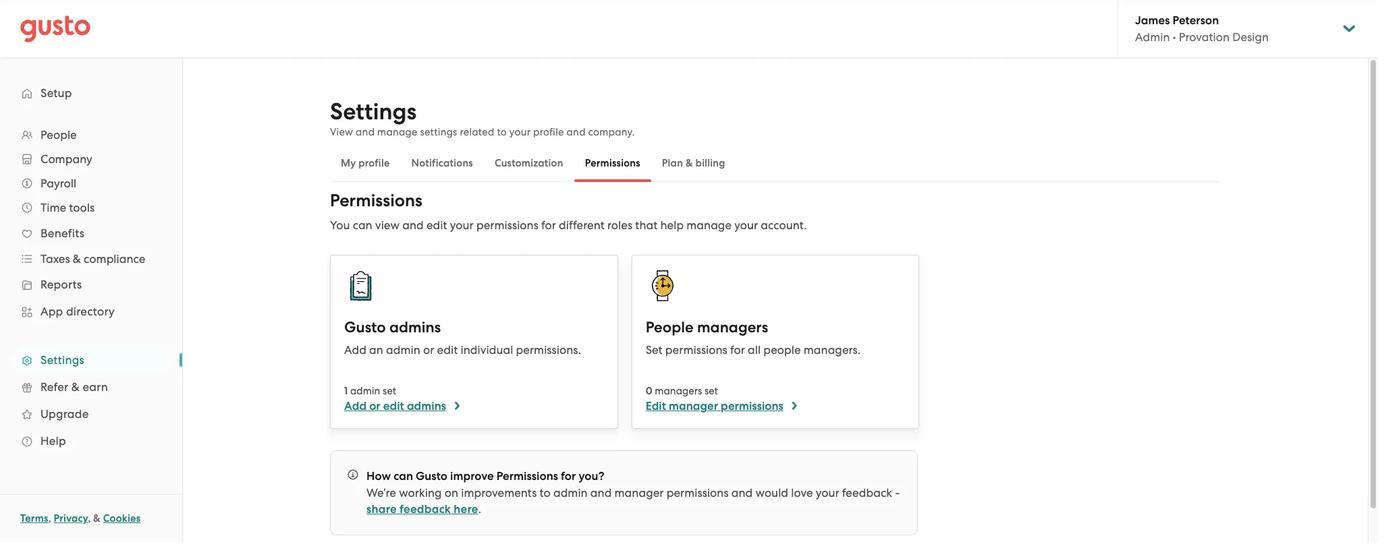 Task type: locate. For each thing, give the bounding box(es) containing it.
can for how
[[394, 470, 413, 484]]

home image
[[20, 15, 90, 42]]

2 vertical spatial edit
[[383, 400, 404, 414]]

admin
[[1135, 30, 1170, 44]]

managers
[[697, 319, 768, 337], [655, 385, 702, 398]]

2 horizontal spatial for
[[730, 344, 745, 357]]

0 horizontal spatial or
[[369, 400, 381, 414]]

-
[[895, 487, 900, 500]]

your up customization
[[510, 126, 531, 138]]

james
[[1135, 14, 1170, 28]]

2 vertical spatial for
[[561, 470, 576, 484]]

refer
[[41, 381, 68, 394]]

for left all
[[730, 344, 745, 357]]

admins
[[389, 319, 441, 337], [407, 400, 446, 414]]

manage right 'help' on the left
[[687, 219, 732, 232]]

2 horizontal spatial permissions
[[585, 157, 641, 169]]

terms
[[20, 513, 48, 525]]

manager
[[669, 400, 718, 414], [615, 487, 664, 500]]

1 horizontal spatial can
[[394, 470, 413, 484]]

0 horizontal spatial settings
[[41, 354, 84, 367]]

reports
[[41, 278, 82, 292]]

0 horizontal spatial manager
[[615, 487, 664, 500]]

admins inside gusto admins add an admin or edit individual permissions.
[[389, 319, 441, 337]]

gusto inside how can gusto improve permissions for you? we're working on improvements to admin and manager permissions and would love your feedback - share feedback here .
[[416, 470, 448, 484]]

1 vertical spatial manager
[[615, 487, 664, 500]]

can inside how can gusto improve permissions for you? we're working on improvements to admin and manager permissions and would love your feedback - share feedback here .
[[394, 470, 413, 484]]

reports link
[[14, 273, 169, 297]]

set inside 0 managers set edit manager permissions
[[705, 385, 718, 398]]

& inside button
[[686, 157, 693, 169]]

people inside people managers set permissions for all people managers.
[[646, 319, 694, 337]]

2 add from the top
[[344, 400, 367, 414]]

0 vertical spatial to
[[497, 126, 507, 138]]

set down 'an'
[[383, 385, 396, 398]]

you?
[[579, 470, 604, 484]]

your inside how can gusto improve permissions for you? we're working on improvements to admin and manager permissions and would love your feedback - share feedback here .
[[816, 487, 840, 500]]

& inside dropdown button
[[73, 252, 81, 266]]

for left you?
[[561, 470, 576, 484]]

edit down 'an'
[[383, 400, 404, 414]]

1 horizontal spatial to
[[540, 487, 551, 500]]

settings for settings
[[41, 354, 84, 367]]

gusto up 'an'
[[344, 319, 386, 337]]

privacy
[[54, 513, 88, 525]]

manager inside 0 managers set edit manager permissions
[[669, 400, 718, 414]]

and
[[356, 126, 375, 138], [567, 126, 586, 138], [402, 219, 424, 232], [591, 487, 612, 500], [732, 487, 753, 500]]

1 set from the left
[[383, 385, 396, 398]]

profile right my
[[359, 157, 390, 169]]

1 horizontal spatial permissions
[[497, 470, 558, 484]]

0 vertical spatial add
[[344, 344, 366, 357]]

plan & billing
[[662, 157, 726, 169]]

payroll
[[41, 177, 76, 190]]

view
[[375, 219, 400, 232]]

app directory link
[[14, 300, 169, 324]]

to right improvements
[[540, 487, 551, 500]]

people
[[41, 128, 77, 142], [646, 319, 694, 337]]

0 vertical spatial manager
[[669, 400, 718, 414]]

setup
[[41, 86, 72, 100]]

plan
[[662, 157, 683, 169]]

& for earn
[[71, 381, 80, 394]]

list
[[0, 123, 182, 455]]

0 horizontal spatial set
[[383, 385, 396, 398]]

feedback left -
[[842, 487, 892, 500]]

, left "cookies"
[[88, 513, 91, 525]]

0 vertical spatial for
[[541, 219, 556, 232]]

0 horizontal spatial ,
[[48, 513, 51, 525]]

1 horizontal spatial profile
[[533, 126, 564, 138]]

0 vertical spatial profile
[[533, 126, 564, 138]]

& right plan
[[686, 157, 693, 169]]

0 horizontal spatial to
[[497, 126, 507, 138]]

0 vertical spatial managers
[[697, 319, 768, 337]]

0 horizontal spatial admin
[[350, 385, 380, 398]]

manage inside the settings view and manage settings related to your profile and company.
[[377, 126, 418, 138]]

2 , from the left
[[88, 513, 91, 525]]

1 horizontal spatial manager
[[669, 400, 718, 414]]

1 add from the top
[[344, 344, 366, 357]]

1 horizontal spatial set
[[705, 385, 718, 398]]

to
[[497, 126, 507, 138], [540, 487, 551, 500]]

people up set
[[646, 319, 694, 337]]

0 vertical spatial can
[[353, 219, 372, 232]]

or down 'an'
[[369, 400, 381, 414]]

company.
[[588, 126, 635, 138]]

people up the company on the top of page
[[41, 128, 77, 142]]

1 vertical spatial admins
[[407, 400, 446, 414]]

0 horizontal spatial profile
[[359, 157, 390, 169]]

1 horizontal spatial people
[[646, 319, 694, 337]]

& for billing
[[686, 157, 693, 169]]

share feedback here link
[[367, 503, 478, 517]]

to right related
[[497, 126, 507, 138]]

0 vertical spatial permissions
[[585, 157, 641, 169]]

0 horizontal spatial for
[[541, 219, 556, 232]]

1 horizontal spatial gusto
[[416, 470, 448, 484]]

we're
[[367, 487, 396, 500]]

admin
[[386, 344, 420, 357], [350, 385, 380, 398], [553, 487, 588, 500]]

different
[[559, 219, 605, 232]]

profile up customization
[[533, 126, 564, 138]]

0 vertical spatial people
[[41, 128, 77, 142]]

0 vertical spatial settings
[[330, 98, 417, 126]]

app directory
[[41, 305, 115, 319]]

& left earn on the left bottom
[[71, 381, 80, 394]]

2 vertical spatial permissions
[[497, 470, 558, 484]]

for left "different" on the left
[[541, 219, 556, 232]]

or inside 1 admin set add or edit admins
[[369, 400, 381, 414]]

&
[[686, 157, 693, 169], [73, 252, 81, 266], [71, 381, 80, 394], [93, 513, 101, 525]]

account.
[[761, 219, 807, 232]]

add left 'an'
[[344, 344, 366, 357]]

james peterson admin • provation design
[[1135, 14, 1269, 44]]

settings inside list
[[41, 354, 84, 367]]

& left "cookies"
[[93, 513, 101, 525]]

1 horizontal spatial for
[[561, 470, 576, 484]]

managers for 0
[[655, 385, 702, 398]]

0 managers set edit manager permissions
[[646, 385, 784, 414]]

1 vertical spatial admin
[[350, 385, 380, 398]]

0 vertical spatial admin
[[386, 344, 420, 357]]

settings inside the settings view and manage settings related to your profile and company.
[[330, 98, 417, 126]]

1 vertical spatial edit
[[437, 344, 458, 357]]

set for managers
[[705, 385, 718, 398]]

taxes & compliance button
[[14, 247, 169, 271]]

1 horizontal spatial settings
[[330, 98, 417, 126]]

gusto
[[344, 319, 386, 337], [416, 470, 448, 484]]

, left the privacy
[[48, 513, 51, 525]]

set inside 1 admin set add or edit admins
[[383, 385, 396, 398]]

1 vertical spatial settings
[[41, 354, 84, 367]]

2 horizontal spatial admin
[[553, 487, 588, 500]]

for
[[541, 219, 556, 232], [730, 344, 745, 357], [561, 470, 576, 484]]

set right 0
[[705, 385, 718, 398]]

cookies
[[103, 513, 141, 525]]

managers up edit at the left
[[655, 385, 702, 398]]

1 horizontal spatial feedback
[[842, 487, 892, 500]]

individual
[[461, 344, 513, 357]]

0 vertical spatial gusto
[[344, 319, 386, 337]]

1 vertical spatial to
[[540, 487, 551, 500]]

edit inside 1 admin set add or edit admins
[[383, 400, 404, 414]]

refer & earn
[[41, 381, 108, 394]]

0 vertical spatial feedback
[[842, 487, 892, 500]]

an
[[369, 344, 383, 357]]

people button
[[14, 123, 169, 147]]

2 set from the left
[[705, 385, 718, 398]]

for inside people managers set permissions for all people managers.
[[730, 344, 745, 357]]

add down 1
[[344, 400, 367, 414]]

managers inside people managers set permissions for all people managers.
[[697, 319, 768, 337]]

here
[[454, 503, 478, 517]]

0 vertical spatial or
[[423, 344, 434, 357]]

can
[[353, 219, 372, 232], [394, 470, 413, 484]]

settings
[[330, 98, 417, 126], [41, 354, 84, 367]]

0 horizontal spatial can
[[353, 219, 372, 232]]

0 vertical spatial admins
[[389, 319, 441, 337]]

settings up the view
[[330, 98, 417, 126]]

setup link
[[14, 81, 169, 105]]

or right 'an'
[[423, 344, 434, 357]]

permissions inside people managers set permissions for all people managers.
[[665, 344, 728, 357]]

edit right view
[[427, 219, 447, 232]]

managers up all
[[697, 319, 768, 337]]

permissions
[[476, 219, 539, 232], [665, 344, 728, 357], [721, 400, 784, 414], [667, 487, 729, 500]]

taxes
[[41, 252, 70, 266]]

0 horizontal spatial permissions
[[330, 190, 423, 211]]

can for you
[[353, 219, 372, 232]]

roles
[[608, 219, 633, 232]]

and left company.
[[567, 126, 586, 138]]

2 vertical spatial admin
[[553, 487, 588, 500]]

settings for settings view and manage settings related to your profile and company.
[[330, 98, 417, 126]]

my profile
[[341, 157, 390, 169]]

1 vertical spatial for
[[730, 344, 745, 357]]

0 vertical spatial manage
[[377, 126, 418, 138]]

1 vertical spatial people
[[646, 319, 694, 337]]

0 vertical spatial edit
[[427, 219, 447, 232]]

profile
[[533, 126, 564, 138], [359, 157, 390, 169]]

0 horizontal spatial manage
[[377, 126, 418, 138]]

people inside people dropdown button
[[41, 128, 77, 142]]

your right love
[[816, 487, 840, 500]]

0 horizontal spatial people
[[41, 128, 77, 142]]

help
[[660, 219, 684, 232]]

,
[[48, 513, 51, 525], [88, 513, 91, 525]]

can up working
[[394, 470, 413, 484]]

1 vertical spatial gusto
[[416, 470, 448, 484]]

1 horizontal spatial ,
[[88, 513, 91, 525]]

notifications button
[[401, 147, 484, 180]]

edit
[[427, 219, 447, 232], [437, 344, 458, 357], [383, 400, 404, 414]]

admin right 'an'
[[386, 344, 420, 357]]

1 horizontal spatial manage
[[687, 219, 732, 232]]

1 vertical spatial or
[[369, 400, 381, 414]]

terms , privacy , & cookies
[[20, 513, 141, 525]]

managers inside 0 managers set edit manager permissions
[[655, 385, 702, 398]]

people
[[764, 344, 801, 357]]

0 horizontal spatial feedback
[[400, 503, 451, 517]]

tools
[[69, 201, 95, 215]]

1 horizontal spatial admin
[[386, 344, 420, 357]]

permissions down company.
[[585, 157, 641, 169]]

gusto up working
[[416, 470, 448, 484]]

1 vertical spatial managers
[[655, 385, 702, 398]]

add inside 1 admin set add or edit admins
[[344, 400, 367, 414]]

manage left 'settings'
[[377, 126, 418, 138]]

1 vertical spatial add
[[344, 400, 367, 414]]

can right you
[[353, 219, 372, 232]]

permissions up improvements
[[497, 470, 558, 484]]

permissions up view
[[330, 190, 423, 211]]

admin down you?
[[553, 487, 588, 500]]

admin right 1
[[350, 385, 380, 398]]

0 horizontal spatial gusto
[[344, 319, 386, 337]]

feedback down working
[[400, 503, 451, 517]]

1 vertical spatial can
[[394, 470, 413, 484]]

edit left individual
[[437, 344, 458, 357]]

manage
[[377, 126, 418, 138], [687, 219, 732, 232]]

to inside how can gusto improve permissions for you? we're working on improvements to admin and manager permissions and would love your feedback - share feedback here .
[[540, 487, 551, 500]]

settings up refer
[[41, 354, 84, 367]]

your down notifications
[[450, 219, 474, 232]]

1 horizontal spatial or
[[423, 344, 434, 357]]

1 vertical spatial profile
[[359, 157, 390, 169]]

& right taxes
[[73, 252, 81, 266]]

and right the view
[[356, 126, 375, 138]]

your
[[510, 126, 531, 138], [450, 219, 474, 232], [735, 219, 758, 232], [816, 487, 840, 500]]



Task type: describe. For each thing, give the bounding box(es) containing it.
taxes & compliance
[[41, 252, 145, 266]]

.
[[478, 503, 481, 516]]

and left would
[[732, 487, 753, 500]]

my profile button
[[330, 147, 401, 180]]

help link
[[14, 429, 169, 454]]

earn
[[83, 381, 108, 394]]

your left account.
[[735, 219, 758, 232]]

for inside how can gusto improve permissions for you? we're working on improvements to admin and manager permissions and would love your feedback - share feedback here .
[[561, 470, 576, 484]]

settings view and manage settings related to your profile and company.
[[330, 98, 635, 138]]

on
[[445, 487, 458, 500]]

view
[[330, 126, 353, 138]]

customization
[[495, 157, 563, 169]]

1 vertical spatial manage
[[687, 219, 732, 232]]

gusto navigation element
[[0, 58, 182, 477]]

provation
[[1179, 30, 1230, 44]]

1 vertical spatial feedback
[[400, 503, 451, 517]]

would
[[756, 487, 788, 500]]

1 , from the left
[[48, 513, 51, 525]]

or inside gusto admins add an admin or edit individual permissions.
[[423, 344, 434, 357]]

gusto inside gusto admins add an admin or edit individual permissions.
[[344, 319, 386, 337]]

improvements
[[461, 487, 537, 500]]

and right view
[[402, 219, 424, 232]]

billing
[[696, 157, 726, 169]]

managers for people
[[697, 319, 768, 337]]

profile inside the settings view and manage settings related to your profile and company.
[[533, 126, 564, 138]]

& for compliance
[[73, 252, 81, 266]]

set for admins
[[383, 385, 396, 398]]

terms link
[[20, 513, 48, 525]]

0
[[646, 385, 652, 398]]

settings tabs tab list
[[330, 144, 1221, 182]]

company
[[41, 153, 92, 166]]

admin inside gusto admins add an admin or edit individual permissions.
[[386, 344, 420, 357]]

refer & earn link
[[14, 375, 169, 400]]

gusto admins add an admin or edit individual permissions.
[[344, 319, 581, 357]]

my
[[341, 157, 356, 169]]

share
[[367, 503, 397, 517]]

1 vertical spatial permissions
[[330, 190, 423, 211]]

manager inside how can gusto improve permissions for you? we're working on improvements to admin and manager permissions and would love your feedback - share feedback here .
[[615, 487, 664, 500]]

admin inside how can gusto improve permissions for you? we're working on improvements to admin and manager permissions and would love your feedback - share feedback here .
[[553, 487, 588, 500]]

permissions inside how can gusto improve permissions for you? we're working on improvements to admin and manager permissions and would love your feedback - share feedback here .
[[497, 470, 558, 484]]

upgrade
[[41, 408, 89, 421]]

permissions.
[[516, 344, 581, 357]]

app
[[41, 305, 63, 319]]

•
[[1173, 30, 1176, 44]]

time
[[41, 201, 66, 215]]

upgrade link
[[14, 402, 169, 427]]

how can gusto improve permissions for you? we're working on improvements to admin and manager permissions and would love your feedback - share feedback here .
[[367, 470, 900, 517]]

customization button
[[484, 147, 574, 180]]

all
[[748, 344, 761, 357]]

permissions button
[[574, 147, 651, 180]]

set
[[646, 344, 663, 357]]

permissions inside 0 managers set edit manager permissions
[[721, 400, 784, 414]]

settings link
[[14, 348, 169, 373]]

payroll button
[[14, 171, 169, 196]]

your inside the settings view and manage settings related to your profile and company.
[[510, 126, 531, 138]]

help
[[41, 435, 66, 448]]

you
[[330, 219, 350, 232]]

love
[[791, 487, 813, 500]]

that
[[635, 219, 658, 232]]

people for people
[[41, 128, 77, 142]]

compliance
[[84, 252, 145, 266]]

add inside gusto admins add an admin or edit individual permissions.
[[344, 344, 366, 357]]

you can view and edit your permissions for different roles that help manage your account.
[[330, 219, 807, 232]]

profile inside button
[[359, 157, 390, 169]]

settings
[[420, 126, 457, 138]]

managers.
[[804, 344, 861, 357]]

1 admin set add or edit admins
[[344, 385, 446, 414]]

people managers set permissions for all people managers.
[[646, 319, 861, 357]]

benefits link
[[14, 221, 169, 246]]

list containing people
[[0, 123, 182, 455]]

working
[[399, 487, 442, 500]]

admin inside 1 admin set add or edit admins
[[350, 385, 380, 398]]

directory
[[66, 305, 115, 319]]

cookies button
[[103, 511, 141, 527]]

peterson
[[1173, 14, 1219, 28]]

edit inside gusto admins add an admin or edit individual permissions.
[[437, 344, 458, 357]]

admins inside 1 admin set add or edit admins
[[407, 400, 446, 414]]

to inside the settings view and manage settings related to your profile and company.
[[497, 126, 507, 138]]

edit
[[646, 400, 666, 414]]

1
[[344, 385, 348, 398]]

and down you?
[[591, 487, 612, 500]]

company button
[[14, 147, 169, 171]]

permissions inside how can gusto improve permissions for you? we're working on improvements to admin and manager permissions and would love your feedback - share feedback here .
[[667, 487, 729, 500]]

improve
[[450, 470, 494, 484]]

benefits
[[41, 227, 84, 240]]

time tools button
[[14, 196, 169, 220]]

permissions inside button
[[585, 157, 641, 169]]

people for people managers set permissions for all people managers.
[[646, 319, 694, 337]]

privacy link
[[54, 513, 88, 525]]

how
[[367, 470, 391, 484]]

notifications
[[411, 157, 473, 169]]

design
[[1233, 30, 1269, 44]]

time tools
[[41, 201, 95, 215]]

related
[[460, 126, 495, 138]]

plan & billing button
[[651, 147, 736, 180]]



Task type: vqa. For each thing, say whether or not it's contained in the screenshot.
improve
yes



